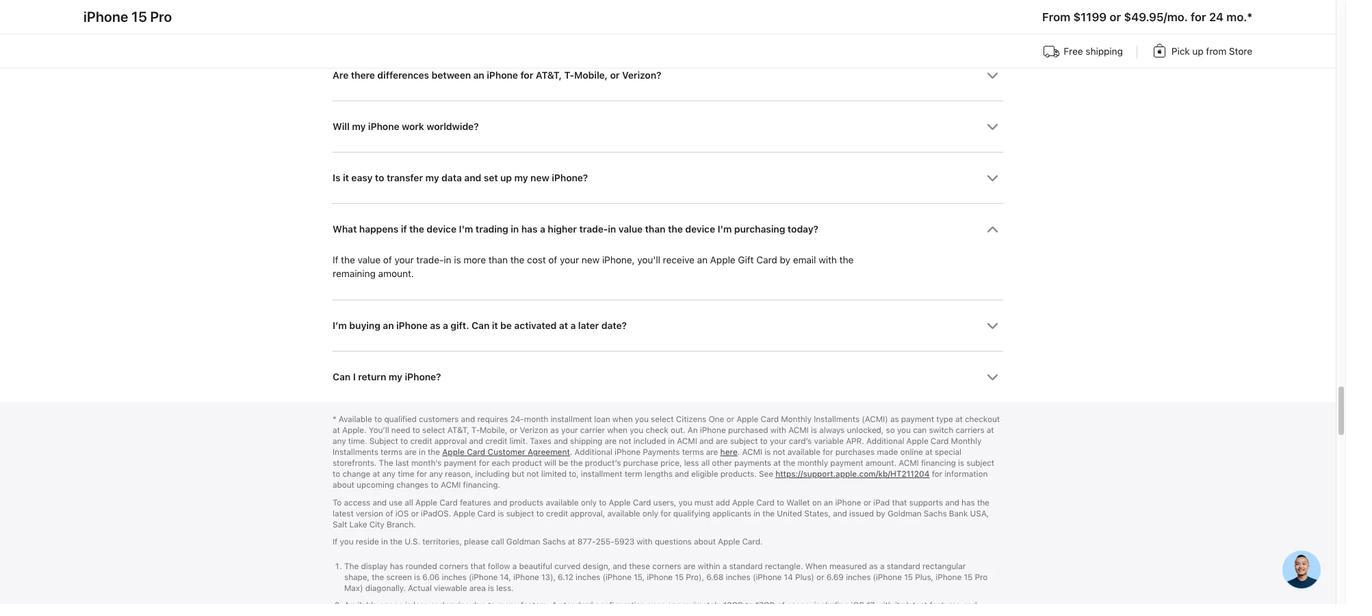 Task type: describe. For each thing, give the bounding box(es) containing it.
0 horizontal spatial credit
[[410, 437, 432, 446]]

a up 6.68 on the right of the page
[[723, 562, 727, 571]]

later
[[578, 320, 599, 331]]

apple left card.
[[718, 538, 740, 547]]

24
[[1209, 10, 1224, 24]]

apple up applicants on the bottom of the page
[[732, 498, 754, 508]]

will
[[544, 459, 556, 468]]

financing.
[[463, 481, 500, 490]]

the up usa,
[[977, 498, 990, 508]]

eligible
[[691, 470, 718, 479]]

available
[[339, 415, 372, 424]]

ipados.
[[421, 509, 451, 519]]

available inside . acmi is not available for purchases made online at special storefronts. the last month's payment for each product will be the product's purchase price, less all other payments at the monthly payment amount. acmi financing is subject to change at any time for any reason, including but not limited to, installment term lengths and eligible products. see
[[788, 448, 821, 457]]

issued
[[849, 509, 874, 519]]

a left later
[[570, 320, 576, 331]]

1 horizontal spatial credit
[[485, 437, 507, 446]]

additional inside the * available to qualified customers and requires 24-month installment loan when you select citizens one or apple card monthly installments (acmi) as payment type at checkout at apple. you'll need to select at&t, t-mobile, or verizon as your carrier when you check out. an iphone purchased with acmi is always unlocked, so you can switch carriers at any time. subject to credit approval and credit limit. taxes and shipping are not included in acmi and are subject to your card's variable apr. additional apple card monthly installments terms are in the
[[867, 437, 904, 446]]

and up the bank
[[945, 498, 959, 508]]

0 vertical spatial installments
[[814, 415, 860, 424]]

users,
[[653, 498, 676, 508]]

if the value of your trade-in is more than the cost of your new iphone, you'll receive an apple gift card by email with the remaining amount.
[[333, 255, 854, 279]]

of right cost
[[548, 255, 557, 266]]

gift.
[[451, 320, 469, 331]]

apple up purchased
[[737, 415, 758, 424]]

what happens if the device i'm trading in has a higher trade-in value than the device i'm purchasing today?
[[333, 224, 819, 234]]

1 horizontal spatial only
[[643, 509, 658, 519]]

plus,
[[915, 573, 934, 582]]

my right set
[[514, 172, 528, 183]]

list containing free shipping
[[84, 41, 1253, 65]]

switch
[[929, 426, 954, 435]]

citizens
[[676, 415, 706, 424]]

unlocked,
[[847, 426, 884, 435]]

approval
[[434, 437, 467, 446]]

within
[[698, 562, 720, 571]]

to down the products
[[536, 509, 544, 519]]

reason,
[[445, 470, 473, 479]]

rectangle.
[[765, 562, 803, 571]]

are there differences between an iphone for at&t, t-mobile, or verizon? button
[[333, 50, 1003, 100]]

you'll
[[637, 255, 660, 266]]

apple.
[[342, 426, 366, 435]]

or right $1199
[[1110, 10, 1121, 24]]

card.
[[742, 538, 763, 547]]

shipping inside the * available to qualified customers and requires 24-month installment loan when you select citizens one or apple card monthly installments (acmi) as payment type at checkout at apple. you'll need to select at&t, t-mobile, or verizon as your carrier when you check out. an iphone purchased with acmi is always unlocked, so you can switch carriers at any time. subject to credit approval and credit limit. taxes and shipping are not included in acmi and are subject to your card's variable apr. additional apple card monthly installments terms are in the
[[570, 437, 603, 446]]

up inside is it easy to transfer my data and set up my new iphone? dropdown button
[[500, 172, 512, 183]]

in up the iphone,
[[608, 224, 616, 234]]

1 horizontal spatial about
[[694, 538, 716, 547]]

2 (iphone from the left
[[603, 573, 632, 582]]

pro
[[975, 573, 988, 582]]

2 inches from the left
[[576, 573, 600, 582]]

a right measured
[[880, 562, 885, 571]]

has inside dropdown button
[[521, 224, 538, 234]]

all inside . acmi is not available for purchases made online at special storefronts. the last month's payment for each product will be the product's purchase price, less all other payments at the monthly payment amount. acmi financing is subject to change at any time for any reason, including but not limited to, installment term lengths and eligible products. see
[[701, 459, 710, 468]]

1 vertical spatial goldman
[[506, 538, 540, 547]]

need
[[391, 426, 410, 435]]

an
[[688, 426, 698, 435]]

and left issued
[[833, 509, 847, 519]]

you up included
[[630, 426, 643, 435]]

1 . from the left
[[570, 448, 572, 457]]

in inside "if the value of your trade-in is more than the cost of your new iphone, you'll receive an apple gift card by email with the remaining amount."
[[444, 255, 451, 266]]

to inside dropdown button
[[375, 172, 384, 183]]

your left carrier
[[561, 426, 578, 435]]

acmi down the 'online' on the bottom right
[[899, 459, 919, 468]]

carriers
[[956, 426, 985, 435]]

from
[[1206, 46, 1227, 57]]

variable
[[814, 437, 844, 446]]

apple up ipados.
[[415, 498, 437, 508]]

the left cost
[[510, 255, 525, 266]]

of inside to access and use all apple card features and products available only to apple card users, you must add apple card to wallet on an iphone or ipad that supports and has the latest version of ios or ipados. apple card is subject to credit approval, available only for qualifying applicants in the united states, and issued by goldman sachs bank usa, salt lake city branch.
[[385, 509, 393, 519]]

type
[[936, 415, 953, 424]]

if
[[401, 224, 407, 234]]

and up version
[[373, 498, 387, 508]]

if for if you reside in the u.s. territories, please call goldman sachs at 877-255-5923 with questions about apple card.
[[333, 538, 338, 547]]

ipad
[[874, 498, 890, 508]]

term
[[625, 470, 642, 479]]

card up including
[[467, 448, 485, 457]]

card down see
[[756, 498, 775, 508]]

an right buying
[[383, 320, 394, 331]]

or inside "the display has rounded corners that follow a beautiful curved design, and these corners are within a standard rectangle. when measured as a standard rectangular shape, the screen is 6.06 inches (iphone 14, iphone 13), 6.12 inches (iphone 15, iphone 15 pro), 6.68 inches (iphone 14 plus) or 6.69 inches (iphone 15 plus, iphone 15 pro max) diagonally. actual viewable area is less."
[[817, 573, 824, 582]]

2 15 from the left
[[904, 573, 913, 582]]

shape,
[[344, 573, 370, 582]]

is up actual on the left bottom
[[414, 573, 420, 582]]

1 horizontal spatial iphone?
[[552, 172, 588, 183]]

your down if
[[394, 255, 414, 266]]

chevrondown image for verizon?
[[987, 70, 999, 81]]

as inside dropdown button
[[430, 320, 440, 331]]

iphone up "purchase"
[[615, 448, 641, 457]]

1 i'm from the left
[[459, 224, 473, 234]]

apple down the can
[[907, 437, 929, 446]]

has inside "the display has rounded corners that follow a beautiful curved design, and these corners are within a standard rectangle. when measured as a standard rectangular shape, the screen is 6.06 inches (iphone 14, iphone 13), 6.12 inches (iphone 15, iphone 15 pro), 6.68 inches (iphone 14 plus) or 6.69 inches (iphone 15 plus, iphone 15 pro max) diagonally. actual viewable area is less."
[[390, 562, 403, 571]]

0 vertical spatial can
[[472, 320, 490, 331]]

acmi up payments
[[742, 448, 762, 457]]

iphone right between
[[487, 70, 518, 80]]

card down the features
[[477, 509, 496, 519]]

in right reside
[[381, 538, 388, 547]]

sachs inside to access and use all apple card features and products available only to apple card users, you must add apple card to wallet on an iphone or ipad that supports and has the latest version of ios or ipados. apple card is subject to credit approval, available only for qualifying applicants in the united states, and issued by goldman sachs bank usa, salt lake city branch.
[[924, 509, 947, 519]]

less
[[684, 459, 699, 468]]

must
[[695, 498, 713, 508]]

so
[[886, 426, 895, 435]]

and right the features
[[493, 498, 507, 508]]

1 horizontal spatial any
[[382, 470, 396, 479]]

or up issued
[[863, 498, 871, 508]]

rectangular
[[923, 562, 966, 571]]

month
[[524, 415, 548, 424]]

footnotes list
[[333, 414, 1003, 604]]

apple card customer agreement . additional iphone payments terms are here
[[442, 448, 738, 457]]

will my iphone work worldwide?
[[333, 121, 479, 132]]

these
[[629, 562, 650, 571]]

a left gift.
[[443, 320, 448, 331]]

5923
[[614, 538, 635, 547]]

taxes
[[530, 437, 552, 446]]

1 vertical spatial can
[[333, 372, 351, 383]]

877-
[[577, 538, 596, 547]]

my right return
[[389, 372, 402, 383]]

card inside "if the value of your trade-in is more than the cost of your new iphone, you'll receive an apple gift card by email with the remaining amount."
[[756, 255, 777, 266]]

subject inside . acmi is not available for purchases made online at special storefronts. the last month's payment for each product will be the product's purchase price, less all other payments at the monthly payment amount. acmi financing is subject to change at any time for any reason, including but not limited to, installment term lengths and eligible products. see
[[967, 459, 995, 468]]

at&t, inside dropdown button
[[536, 70, 562, 80]]

i
[[353, 372, 356, 383]]

pro),
[[686, 573, 704, 582]]

an inside to access and use all apple card features and products available only to apple card users, you must add apple card to wallet on an iphone or ipad that supports and has the latest version of ios or ipados. apple card is subject to credit approval, available only for qualifying applicants in the united states, and issued by goldman sachs bank usa, salt lake city branch.
[[824, 498, 833, 508]]

i'm
[[333, 320, 347, 331]]

united
[[777, 509, 802, 519]]

to up united
[[777, 498, 784, 508]]

acmi up card's in the bottom of the page
[[789, 426, 809, 435]]

to right need
[[413, 426, 420, 435]]

area
[[469, 584, 486, 593]]

information
[[945, 470, 988, 479]]

the up remaining
[[341, 255, 355, 266]]

or right one
[[726, 415, 734, 424]]

branch.
[[387, 520, 416, 530]]

has inside to access and use all apple card features and products available only to apple card users, you must add apple card to wallet on an iphone or ipad that supports and has the latest version of ios or ipados. apple card is subject to credit approval, available only for qualifying applicants in the united states, and issued by goldman sachs bank usa, salt lake city branch.
[[962, 498, 975, 508]]

as up taxes
[[550, 426, 559, 435]]

approval,
[[570, 509, 605, 519]]

3 15 from the left
[[964, 573, 973, 582]]

is it easy to transfer my data and set up my new iphone?
[[333, 172, 588, 183]]

trading
[[476, 224, 508, 234]]

installment inside . acmi is not available for purchases made online at special storefronts. the last month's payment for each product will be the product's purchase price, less all other payments at the monthly payment amount. acmi financing is subject to change at any time for any reason, including but not limited to, installment term lengths and eligible products. see
[[581, 470, 622, 479]]

if you reside in the u.s. territories, please call goldman sachs at 877-255-5923 with questions about apple card.
[[333, 538, 763, 547]]

iphone right buying
[[396, 320, 428, 331]]

to up the approval,
[[599, 498, 607, 508]]

for inside dropdown button
[[520, 70, 533, 80]]

at up upcoming
[[373, 470, 380, 479]]

1 horizontal spatial select
[[651, 415, 674, 424]]

an right between
[[473, 70, 484, 80]]

1 device from the left
[[427, 224, 457, 234]]

1 vertical spatial it
[[492, 320, 498, 331]]

is up information
[[958, 459, 964, 468]]

subject inside the * available to qualified customers and requires 24-month installment loan when you select citizens one or apple card monthly installments (acmi) as payment type at checkout at apple. you'll need to select at&t, t-mobile, or verizon as your carrier when you check out. an iphone purchased with acmi is always unlocked, so you can switch carriers at any time. subject to credit approval and credit limit. taxes and shipping are not included in acmi and are subject to your card's variable apr. additional apple card monthly installments terms are in the
[[730, 437, 758, 446]]

1 15 from the left
[[675, 573, 684, 582]]

payments
[[734, 459, 771, 468]]

apple inside "if the value of your trade-in is more than the cost of your new iphone, you'll receive an apple gift card by email with the remaining amount."
[[710, 255, 735, 266]]

at right type
[[955, 415, 963, 424]]

0 horizontal spatial monthly
[[781, 415, 812, 424]]

iphone 15 pro link
[[84, 8, 172, 25]]

beautiful
[[519, 562, 552, 571]]

or down 24-
[[510, 426, 518, 435]]

be inside . acmi is not available for purchases made online at special storefronts. the last month's payment for each product will be the product's purchase price, less all other payments at the monthly payment amount. acmi financing is subject to change at any time for any reason, including but not limited to, installment term lengths and eligible products. see
[[559, 459, 568, 468]]

amount. inside . acmi is not available for purchases made online at special storefronts. the last month's payment for each product will be the product's purchase price, less all other payments at the monthly payment amount. acmi financing is subject to change at any time for any reason, including but not limited to, installment term lengths and eligible products. see
[[866, 459, 897, 468]]

new inside dropdown button
[[531, 172, 549, 183]]

is it easy to transfer my data and set up my new iphone? button
[[333, 152, 1003, 203]]

0 horizontal spatial it
[[343, 172, 349, 183]]

apple down term at the left of page
[[609, 498, 631, 508]]

apple down approval
[[442, 448, 465, 457]]

0 horizontal spatial payment
[[444, 459, 477, 468]]

will my iphone work worldwide? button
[[333, 101, 1003, 152]]

the right if
[[409, 224, 424, 234]]

and inside "the display has rounded corners that follow a beautiful curved design, and these corners are within a standard rectangle. when measured as a standard rectangular shape, the screen is 6.06 inches (iphone 14, iphone 13), 6.12 inches (iphone 15, iphone 15 pro), 6.68 inches (iphone 14 plus) or 6.69 inches (iphone 15 plus, iphone 15 pro max) diagonally. actual viewable area is less."
[[613, 562, 627, 571]]

0 horizontal spatial select
[[422, 426, 445, 435]]

2 i'm from the left
[[718, 224, 732, 234]]

as inside "the display has rounded corners that follow a beautiful curved design, and these corners are within a standard rectangle. when measured as a standard rectangular shape, the screen is 6.06 inches (iphone 14, iphone 13), 6.12 inches (iphone 15, iphone 15 pro), 6.68 inches (iphone 14 plus) or 6.69 inches (iphone 15 plus, iphone 15 pro max) diagonally. actual viewable area is less."
[[869, 562, 878, 571]]

in down out.
[[668, 437, 675, 446]]

iphone,
[[602, 255, 635, 266]]

1 horizontal spatial available
[[607, 509, 640, 519]]

* inside the * available to qualified customers and requires 24-month installment loan when you select citizens one or apple card monthly installments (acmi) as payment type at checkout at apple. you'll need to select at&t, t-mobile, or verizon as your carrier when you check out. an iphone purchased with acmi is always unlocked, so you can switch carriers at any time. subject to credit approval and credit limit. taxes and shipping are not included in acmi and are subject to your card's variable apr. additional apple card monthly installments terms are in the
[[333, 415, 336, 424]]

are up here
[[716, 437, 728, 446]]

set
[[484, 172, 498, 183]]

to down need
[[400, 437, 408, 446]]

you down salt
[[340, 538, 354, 547]]

return
[[358, 372, 386, 383]]

not inside the * available to qualified customers and requires 24-month installment loan when you select citizens one or apple card monthly installments (acmi) as payment type at checkout at apple. you'll need to select at&t, t-mobile, or verizon as your carrier when you check out. an iphone purchased with acmi is always unlocked, so you can switch carriers at any time. subject to credit approval and credit limit. taxes and shipping are not included in acmi and are subject to your card's variable apr. additional apple card monthly installments terms are in the
[[619, 437, 631, 446]]

the display has rounded corners that follow a beautiful curved design, and these corners are within a standard rectangle. when measured as a standard rectangular shape, the screen is 6.06 inches (iphone 14, iphone 13), 6.12 inches (iphone 15, iphone 15 pro), 6.68 inches (iphone 14 plus) or 6.69 inches (iphone 15 plus, iphone 15 pro max) diagonally. actual viewable area is less.
[[344, 562, 988, 593]]

at down checkout
[[987, 426, 994, 435]]

other
[[712, 459, 732, 468]]

design,
[[583, 562, 611, 571]]

iphone inside dropdown button
[[368, 121, 399, 132]]

qualifying
[[673, 509, 710, 519]]

apple down the features
[[453, 509, 475, 519]]

1 horizontal spatial payment
[[830, 459, 863, 468]]

in inside to access and use all apple card features and products available only to apple card users, you must add apple card to wallet on an iphone or ipad that supports and has the latest version of ios or ipados. apple card is subject to credit approval, available only for qualifying applicants in the united states, and issued by goldman sachs bank usa, salt lake city branch.
[[754, 509, 760, 519]]

for inside to access and use all apple card features and products available only to apple card users, you must add apple card to wallet on an iphone or ipad that supports and has the latest version of ios or ipados. apple card is subject to credit approval, available only for qualifying applicants in the united states, and issued by goldman sachs bank usa, salt lake city branch.
[[661, 509, 671, 519]]

see
[[759, 470, 773, 479]]

card down switch
[[931, 437, 949, 446]]

at inside dropdown button
[[559, 320, 568, 331]]

6.06
[[422, 573, 440, 582]]

card up ipados.
[[440, 498, 458, 508]]

measured
[[829, 562, 867, 571]]

0 horizontal spatial additional
[[575, 448, 612, 457]]

a right follow
[[512, 562, 517, 571]]

of down happens
[[383, 255, 392, 266]]

2 standard from the left
[[887, 562, 920, 571]]

one
[[709, 415, 724, 424]]

255-
[[596, 538, 614, 547]]

1 vertical spatial iphone?
[[405, 372, 441, 383]]

are down carrier
[[605, 437, 617, 446]]

the left united
[[763, 509, 775, 519]]

but
[[512, 470, 524, 479]]

and left requires
[[461, 415, 475, 424]]

at up the financing
[[925, 448, 933, 457]]

cost
[[527, 255, 546, 266]]

2 device from the left
[[685, 224, 715, 234]]

u.s.
[[405, 538, 420, 547]]

all inside to access and use all apple card features and products available only to apple card users, you must add apple card to wallet on an iphone or ipad that supports and has the latest version of ios or ipados. apple card is subject to credit approval, available only for qualifying applicants in the united states, and issued by goldman sachs bank usa, salt lake city branch.
[[405, 498, 413, 508]]

with inside the * available to qualified customers and requires 24-month installment loan when you select citizens one or apple card monthly installments (acmi) as payment type at checkout at apple. you'll need to select at&t, t-mobile, or verizon as your carrier when you check out. an iphone purchased with acmi is always unlocked, so you can switch carriers at any time. subject to credit approval and credit limit. taxes and shipping are not included in acmi and are subject to your card's variable apr. additional apple card monthly installments terms are in the
[[771, 426, 786, 435]]

my inside dropdown button
[[352, 121, 366, 132]]

iphone down rectangular in the right of the page
[[936, 573, 962, 582]]

installment inside the * available to qualified customers and requires 24-month installment loan when you select citizens one or apple card monthly installments (acmi) as payment type at checkout at apple. you'll need to select at&t, t-mobile, or verizon as your carrier when you check out. an iphone purchased with acmi is always unlocked, so you can switch carriers at any time. subject to credit approval and credit limit. taxes and shipping are not included in acmi and are subject to your card's variable apr. additional apple card monthly installments terms are in the
[[551, 415, 592, 424]]

the up to,
[[570, 459, 583, 468]]

terms inside the * available to qualified customers and requires 24-month installment loan when you select citizens one or apple card monthly installments (acmi) as payment type at checkout at apple. you'll need to select at&t, t-mobile, or verizon as your carrier when you check out. an iphone purchased with acmi is always unlocked, so you can switch carriers at any time. subject to credit approval and credit limit. taxes and shipping are not included in acmi and are subject to your card's variable apr. additional apple card monthly installments terms are in the
[[381, 448, 402, 457]]

store
[[1229, 46, 1253, 57]]

diagonally.
[[365, 584, 406, 593]]

and inside . acmi is not available for purchases made online at special storefronts. the last month's payment for each product will be the product's purchase price, less all other payments at the monthly payment amount. acmi financing is subject to change at any time for any reason, including but not limited to, installment term lengths and eligible products. see
[[675, 470, 689, 479]]

14
[[784, 573, 793, 582]]

t- inside dropdown button
[[564, 70, 574, 80]]

1 (iphone from the left
[[469, 573, 498, 582]]

at right payments
[[774, 459, 781, 468]]

in up month's
[[419, 448, 426, 457]]

is right "area" on the bottom
[[488, 584, 494, 593]]

the left the monthly
[[783, 459, 795, 468]]

4 inches from the left
[[846, 573, 871, 582]]

/mo.
[[1164, 10, 1188, 24]]

iphone inside to access and use all apple card features and products available only to apple card users, you must add apple card to wallet on an iphone or ipad that supports and has the latest version of ios or ipados. apple card is subject to credit approval, available only for qualifying applicants in the united states, and issued by goldman sachs bank usa, salt lake city branch.
[[835, 498, 861, 508]]

about inside for information about upcoming changes to acmi financing.
[[333, 481, 354, 490]]

any inside the * available to qualified customers and requires 24-month installment loan when you select citizens one or apple card monthly installments (acmi) as payment type at checkout at apple. you'll need to select at&t, t-mobile, or verizon as your carrier when you check out. an iphone purchased with acmi is always unlocked, so you can switch carriers at any time. subject to credit approval and credit limit. taxes and shipping are not included in acmi and are subject to your card's variable apr. additional apple card monthly installments terms are in the
[[333, 437, 346, 446]]

with inside "if the value of your trade-in is more than the cost of your new iphone, you'll receive an apple gift card by email with the remaining amount."
[[819, 255, 837, 266]]

my left data
[[425, 172, 439, 183]]

date?
[[601, 320, 627, 331]]

upcoming
[[357, 481, 394, 490]]

1 horizontal spatial up
[[1193, 46, 1204, 57]]

are up 'last'
[[405, 448, 417, 457]]

goldman inside to access and use all apple card features and products available only to apple card users, you must add apple card to wallet on an iphone or ipad that supports and has the latest version of ios or ipados. apple card is subject to credit approval, available only for qualifying applicants in the united states, and issued by goldman sachs bank usa, salt lake city branch.
[[888, 509, 922, 519]]

are up other
[[706, 448, 718, 457]]

value inside "if the value of your trade-in is more than the cost of your new iphone, you'll receive an apple gift card by email with the remaining amount."
[[358, 255, 381, 266]]

by inside to access and use all apple card features and products available only to apple card users, you must add apple card to wallet on an iphone or ipad that supports and has the latest version of ios or ipados. apple card is subject to credit approval, available only for qualifying applicants in the united states, and issued by goldman sachs bank usa, salt lake city branch.
[[876, 509, 885, 519]]

receive
[[663, 255, 695, 266]]

you up check
[[635, 415, 649, 424]]

1 vertical spatial not
[[773, 448, 785, 457]]

data
[[442, 172, 462, 183]]

at left 877-
[[568, 538, 575, 547]]

6.68
[[706, 573, 724, 582]]



Task type: vqa. For each thing, say whether or not it's contained in the screenshot.
7
no



Task type: locate. For each thing, give the bounding box(es) containing it.
as left gift.
[[430, 320, 440, 331]]

2 vertical spatial subject
[[506, 509, 534, 519]]

transfer
[[387, 172, 423, 183]]

amount. down made
[[866, 459, 897, 468]]

credit inside to access and use all apple card features and products available only to apple card users, you must add apple card to wallet on an iphone or ipad that supports and has the latest version of ios or ipados. apple card is subject to credit approval, available only for qualifying applicants in the united states, and issued by goldman sachs bank usa, salt lake city branch.
[[546, 509, 568, 519]]

has
[[521, 224, 538, 234], [962, 498, 975, 508], [390, 562, 403, 571]]

1 horizontal spatial that
[[892, 498, 907, 508]]

0 vertical spatial *
[[1247, 10, 1253, 24]]

is left more
[[454, 255, 461, 266]]

chevrondown image inside is it easy to transfer my data and set up my new iphone? dropdown button
[[987, 172, 999, 184]]

products
[[510, 498, 544, 508]]

1 vertical spatial trade-
[[416, 255, 444, 266]]

loan
[[594, 415, 610, 424]]

3 (iphone from the left
[[753, 573, 782, 582]]

acmi down an
[[677, 437, 697, 446]]

0 horizontal spatial all
[[405, 498, 413, 508]]

than inside dropdown button
[[645, 224, 666, 234]]

chevrondown image for will my iphone work worldwide?
[[987, 121, 999, 132]]

15 left pro
[[964, 573, 973, 582]]

standard down card.
[[729, 562, 763, 571]]

chevrondown image inside will my iphone work worldwide? dropdown button
[[987, 121, 999, 132]]

subject
[[369, 437, 398, 446]]

corners down questions
[[652, 562, 681, 571]]

1 vertical spatial all
[[405, 498, 413, 508]]

1 standard from the left
[[729, 562, 763, 571]]

product's
[[585, 459, 621, 468]]

1 vertical spatial about
[[694, 538, 716, 547]]

my right will
[[352, 121, 366, 132]]

carrier
[[580, 426, 605, 435]]

device right if
[[427, 224, 457, 234]]

and inside dropdown button
[[464, 172, 481, 183]]

2 terms from the left
[[682, 448, 704, 457]]

0 vertical spatial sachs
[[924, 509, 947, 519]]

an right receive on the top of page
[[697, 255, 708, 266]]

mobile, inside dropdown button
[[574, 70, 608, 80]]

0 vertical spatial goldman
[[888, 509, 922, 519]]

chevrondown image inside i'm buying an iphone as a gift. can it be activated at a later date? dropdown button
[[987, 320, 999, 332]]

0 horizontal spatial not
[[527, 470, 539, 479]]

0 horizontal spatial by
[[780, 255, 790, 266]]

between
[[432, 70, 471, 80]]

mobile, inside the * available to qualified customers and requires 24-month installment loan when you select citizens one or apple card monthly installments (acmi) as payment type at checkout at apple. you'll need to select at&t, t-mobile, or verizon as your carrier when you check out. an iphone purchased with acmi is always unlocked, so you can switch carriers at any time. subject to credit approval and credit limit. taxes and shipping are not included in acmi and are subject to your card's variable apr. additional apple card monthly installments terms are in the
[[480, 426, 508, 435]]

are up pro), at bottom
[[684, 562, 696, 571]]

agreement
[[528, 448, 570, 457]]

access
[[344, 498, 370, 508]]

0 vertical spatial value
[[619, 224, 643, 234]]

list item containing what happens if the device i'm trading in has a higher trade-in value than the device i'm purchasing today?
[[333, 203, 1003, 300]]

1 chevrondown image from the top
[[987, 121, 999, 132]]

inches up viewable
[[442, 573, 467, 582]]

1 horizontal spatial new
[[582, 255, 600, 266]]

iphone down beautiful
[[513, 573, 539, 582]]

1 horizontal spatial by
[[876, 509, 885, 519]]

1 horizontal spatial t-
[[564, 70, 574, 80]]

0 vertical spatial shipping
[[1086, 46, 1123, 57]]

all up ios
[[405, 498, 413, 508]]

in right trading
[[511, 224, 519, 234]]

that inside to access and use all apple card features and products available only to apple card users, you must add apple card to wallet on an iphone or ipad that supports and has the latest version of ios or ipados. apple card is subject to credit approval, available only for qualifying applicants in the united states, and issued by goldman sachs bank usa, salt lake city branch.
[[892, 498, 907, 508]]

1 if from the top
[[333, 255, 338, 266]]

the left u.s.
[[390, 538, 402, 547]]

of
[[383, 255, 392, 266], [548, 255, 557, 266], [385, 509, 393, 519]]

*
[[1247, 10, 1253, 24], [333, 415, 336, 424]]

of down use
[[385, 509, 393, 519]]

4 chevrondown image from the top
[[987, 372, 999, 383]]

1 corners from the left
[[439, 562, 468, 571]]

chevrondown image
[[987, 70, 999, 81], [987, 224, 999, 235], [987, 320, 999, 332], [987, 372, 999, 383]]

you right so
[[897, 426, 911, 435]]

be inside dropdown button
[[500, 320, 512, 331]]

chevrondown image for at
[[987, 320, 999, 332]]

0 vertical spatial when
[[612, 415, 633, 424]]

shipping right free
[[1086, 46, 1123, 57]]

up right set
[[500, 172, 512, 183]]

15 left pro), at bottom
[[675, 573, 684, 582]]

.
[[570, 448, 572, 457], [738, 448, 740, 457]]

to
[[333, 498, 342, 508]]

your left card's in the bottom of the page
[[770, 437, 787, 446]]

apr.
[[846, 437, 864, 446]]

t-
[[564, 70, 574, 80], [471, 426, 480, 435]]

curved
[[554, 562, 581, 571]]

subject down the products
[[506, 509, 534, 519]]

0 vertical spatial installment
[[551, 415, 592, 424]]

more
[[464, 255, 486, 266]]

0 horizontal spatial installments
[[333, 448, 378, 457]]

0 vertical spatial if
[[333, 255, 338, 266]]

0 horizontal spatial can
[[333, 372, 351, 383]]

purchase
[[623, 459, 658, 468]]

trade- inside dropdown button
[[579, 224, 608, 234]]

1 horizontal spatial device
[[685, 224, 715, 234]]

1 horizontal spatial standard
[[887, 562, 920, 571]]

an
[[473, 70, 484, 80], [697, 255, 708, 266], [383, 320, 394, 331], [824, 498, 833, 508]]

1 horizontal spatial with
[[771, 426, 786, 435]]

0 horizontal spatial sachs
[[543, 538, 566, 547]]

be right will
[[559, 459, 568, 468]]

2 horizontal spatial subject
[[967, 459, 995, 468]]

chevrondown image
[[987, 121, 999, 132], [987, 172, 999, 184]]

not down product
[[527, 470, 539, 479]]

trade- inside "if the value of your trade-in is more than the cost of your new iphone, you'll receive an apple gift card by email with the remaining amount."
[[416, 255, 444, 266]]

your
[[394, 255, 414, 266], [560, 255, 579, 266], [561, 426, 578, 435], [770, 437, 787, 446]]

that left follow
[[471, 562, 486, 571]]

customers
[[419, 415, 459, 424]]

the up receive on the top of page
[[668, 224, 683, 234]]

0 horizontal spatial than
[[488, 255, 508, 266]]

1 vertical spatial has
[[962, 498, 975, 508]]

the right email
[[840, 255, 854, 266]]

or left verizon? in the left of the page
[[610, 70, 620, 80]]

at&t,
[[536, 70, 562, 80], [448, 426, 469, 435]]

(acmi)
[[862, 415, 888, 424]]

product
[[512, 459, 542, 468]]

2 chevrondown image from the top
[[987, 172, 999, 184]]

to,
[[569, 470, 579, 479]]

0 vertical spatial all
[[701, 459, 710, 468]]

shipping
[[1086, 46, 1123, 57], [570, 437, 603, 446]]

has up screen
[[390, 562, 403, 571]]

goldman
[[888, 509, 922, 519], [506, 538, 540, 547]]

the
[[409, 224, 424, 234], [668, 224, 683, 234], [341, 255, 355, 266], [510, 255, 525, 266], [840, 255, 854, 266], [428, 448, 440, 457], [570, 459, 583, 468], [783, 459, 795, 468], [977, 498, 990, 508], [763, 509, 775, 519], [390, 538, 402, 547], [372, 573, 384, 582]]

1 vertical spatial installments
[[333, 448, 378, 457]]

what
[[333, 224, 357, 234]]

than up you'll
[[645, 224, 666, 234]]

and
[[464, 172, 481, 183], [461, 415, 475, 424], [469, 437, 483, 446], [554, 437, 568, 446], [699, 437, 714, 446], [675, 470, 689, 479], [373, 498, 387, 508], [493, 498, 507, 508], [945, 498, 959, 508], [833, 509, 847, 519], [613, 562, 627, 571]]

reside
[[356, 538, 379, 547]]

$1199
[[1073, 10, 1107, 24]]

additional up made
[[867, 437, 904, 446]]

1 vertical spatial with
[[771, 426, 786, 435]]

that inside "the display has rounded corners that follow a beautiful curved design, and these corners are within a standard rectangle. when measured as a standard rectangular shape, the screen is 6.06 inches (iphone 14, iphone 13), 6.12 inches (iphone 15, iphone 15 pro), 6.68 inches (iphone 14 plus) or 6.69 inches (iphone 15 plus, iphone 15 pro max) diagonally. actual viewable area is less."
[[471, 562, 486, 571]]

available down card's in the bottom of the page
[[788, 448, 821, 457]]

0 horizontal spatial only
[[581, 498, 597, 508]]

are inside "the display has rounded corners that follow a beautiful curved design, and these corners are within a standard rectangle. when measured as a standard rectangular shape, the screen is 6.06 inches (iphone 14, iphone 13), 6.12 inches (iphone 15, iphone 15 pro), 6.68 inches (iphone 14 plus) or 6.69 inches (iphone 15 plus, iphone 15 pro max) diagonally. actual viewable area is less."
[[684, 562, 696, 571]]

0 horizontal spatial corners
[[439, 562, 468, 571]]

than inside "if the value of your trade-in is more than the cost of your new iphone, you'll receive an apple gift card by email with the remaining amount."
[[488, 255, 508, 266]]

to down purchased
[[760, 437, 768, 446]]

chevrondown image inside are there differences between an iphone for at&t, t-mobile, or verizon? dropdown button
[[987, 70, 999, 81]]

value inside dropdown button
[[619, 224, 643, 234]]

0 vertical spatial up
[[1193, 46, 1204, 57]]

value up the iphone,
[[619, 224, 643, 234]]

2 . from the left
[[738, 448, 740, 457]]

an inside "if the value of your trade-in is more than the cost of your new iphone, you'll receive an apple gift card by email with the remaining amount."
[[697, 255, 708, 266]]

1 inches from the left
[[442, 573, 467, 582]]

city
[[369, 520, 384, 530]]

can right gift.
[[472, 320, 490, 331]]

1 horizontal spatial amount.
[[866, 459, 897, 468]]

chevrondown image for is it easy to transfer my data and set up my new iphone?
[[987, 172, 999, 184]]

* inside iphone 15 pro main content
[[1247, 10, 1253, 24]]

0 vertical spatial subject
[[730, 437, 758, 446]]

1 vertical spatial select
[[422, 426, 445, 435]]

0 horizontal spatial subject
[[506, 509, 534, 519]]

if down salt
[[333, 538, 338, 547]]

the inside "the display has rounded corners that follow a beautiful curved design, and these corners are within a standard rectangle. when measured as a standard rectangular shape, the screen is 6.06 inches (iphone 14, iphone 13), 6.12 inches (iphone 15, iphone 15 pro), 6.68 inches (iphone 14 plus) or 6.69 inches (iphone 15 plus, iphone 15 pro max) diagonally. actual viewable area is less."
[[344, 562, 359, 571]]

1 horizontal spatial be
[[559, 459, 568, 468]]

2 horizontal spatial credit
[[546, 509, 568, 519]]

installment
[[551, 415, 592, 424], [581, 470, 622, 479]]

1 chevrondown image from the top
[[987, 70, 999, 81]]

6.12
[[558, 573, 573, 582]]

is inside the * available to qualified customers and requires 24-month installment loan when you select citizens one or apple card monthly installments (acmi) as payment type at checkout at apple. you'll need to select at&t, t-mobile, or verizon as your carrier when you check out. an iphone purchased with acmi is always unlocked, so you can switch carriers at any time. subject to credit approval and credit limit. taxes and shipping are not included in acmi and are subject to your card's variable apr. additional apple card monthly installments terms are in the
[[811, 426, 817, 435]]

1 vertical spatial shipping
[[570, 437, 603, 446]]

on
[[812, 498, 822, 508]]

time
[[398, 470, 414, 479]]

and up agreement
[[554, 437, 568, 446]]

1 vertical spatial monthly
[[951, 437, 982, 446]]

1 horizontal spatial sachs
[[924, 509, 947, 519]]

iphone right 15,
[[647, 573, 673, 582]]

you'll
[[369, 426, 389, 435]]

than right more
[[488, 255, 508, 266]]

i'm left trading
[[459, 224, 473, 234]]

1 vertical spatial t-
[[471, 426, 480, 435]]

up right pick
[[1193, 46, 1204, 57]]

for inside for information about upcoming changes to acmi financing.
[[932, 470, 942, 479]]

apple left gift
[[710, 255, 735, 266]]

is inside to access and use all apple card features and products available only to apple card users, you must add apple card to wallet on an iphone or ipad that supports and has the latest version of ios or ipados. apple card is subject to credit approval, available only for qualifying applicants in the united states, and issued by goldman sachs bank usa, salt lake city branch.
[[498, 509, 504, 519]]

acmi
[[789, 426, 809, 435], [677, 437, 697, 446], [742, 448, 762, 457], [899, 459, 919, 468], [441, 481, 461, 490]]

add
[[716, 498, 730, 508]]

each
[[492, 459, 510, 468]]

will
[[333, 121, 350, 132]]

payment up reason,
[[444, 459, 477, 468]]

it right gift.
[[492, 320, 498, 331]]

included
[[634, 437, 666, 446]]

0 horizontal spatial at&t,
[[448, 426, 469, 435]]

check
[[646, 426, 668, 435]]

at&t, inside the * available to qualified customers and requires 24-month installment loan when you select citizens one or apple card monthly installments (acmi) as payment type at checkout at apple. you'll need to select at&t, t-mobile, or verizon as your carrier when you check out. an iphone purchased with acmi is always unlocked, so you can switch carriers at any time. subject to credit approval and credit limit. taxes and shipping are not included in acmi and are subject to your card's variable apr. additional apple card monthly installments terms are in the
[[448, 426, 469, 435]]

list item inside iphone 15 pro main content
[[333, 203, 1003, 300]]

or right ios
[[411, 509, 419, 519]]

1 vertical spatial available
[[546, 498, 579, 508]]

payment up https://support.apple.com/kb/ht211204
[[830, 459, 863, 468]]

acmi inside for information about upcoming changes to acmi financing.
[[441, 481, 461, 490]]

1 vertical spatial sachs
[[543, 538, 566, 547]]

the inside . acmi is not available for purchases made online at special storefronts. the last month's payment for each product will be the product's purchase price, less all other payments at the monthly payment amount. acmi financing is subject to change at any time for any reason, including but not limited to, installment term lengths and eligible products. see
[[379, 459, 393, 468]]

0 horizontal spatial about
[[333, 481, 354, 490]]

0 vertical spatial be
[[500, 320, 512, 331]]

chevrondown image inside what happens if the device i'm trading in has a higher trade-in value than the device i'm purchasing today? dropdown button
[[987, 224, 999, 235]]

to right the "changes"
[[431, 481, 438, 490]]

at left apple.
[[333, 426, 340, 435]]

shipping up apple card customer agreement . additional iphone payments terms are here
[[570, 437, 603, 446]]

2 horizontal spatial with
[[819, 255, 837, 266]]

0 horizontal spatial standard
[[729, 562, 763, 571]]

less.
[[496, 584, 514, 593]]

you inside to access and use all apple card features and products available only to apple card users, you must add apple card to wallet on an iphone or ipad that supports and has the latest version of ios or ipados. apple card is subject to credit approval, available only for qualifying applicants in the united states, and issued by goldman sachs bank usa, salt lake city branch.
[[679, 498, 692, 508]]

0 horizontal spatial *
[[333, 415, 336, 424]]

iphone inside the * available to qualified customers and requires 24-month installment loan when you select citizens one or apple card monthly installments (acmi) as payment type at checkout at apple. you'll need to select at&t, t-mobile, or verizon as your carrier when you check out. an iphone purchased with acmi is always unlocked, so you can switch carriers at any time. subject to credit approval and credit limit. taxes and shipping are not included in acmi and are subject to your card's variable apr. additional apple card monthly installments terms are in the
[[700, 426, 726, 435]]

any left time.
[[333, 437, 346, 446]]

if
[[333, 255, 338, 266], [333, 538, 338, 547]]

for
[[1191, 10, 1206, 24], [520, 70, 533, 80], [823, 448, 833, 457], [479, 459, 489, 468], [417, 470, 427, 479], [932, 470, 942, 479], [661, 509, 671, 519]]

2 if from the top
[[333, 538, 338, 547]]

is
[[333, 172, 340, 183]]

by down ipad
[[876, 509, 885, 519]]

0 horizontal spatial device
[[427, 224, 457, 234]]

0 horizontal spatial i'm
[[459, 224, 473, 234]]

is
[[454, 255, 461, 266], [811, 426, 817, 435], [765, 448, 771, 457], [958, 459, 964, 468], [498, 509, 504, 519], [414, 573, 420, 582], [488, 584, 494, 593]]

1 vertical spatial by
[[876, 509, 885, 519]]

3 chevrondown image from the top
[[987, 320, 999, 332]]

and down one
[[699, 437, 714, 446]]

subject up information
[[967, 459, 995, 468]]

card left users,
[[633, 498, 651, 508]]

screen
[[386, 573, 412, 582]]

the inside "the display has rounded corners that follow a beautiful curved design, and these corners are within a standard rectangle. when measured as a standard rectangular shape, the screen is 6.06 inches (iphone 14, iphone 13), 6.12 inches (iphone 15, iphone 15 pro), 6.68 inches (iphone 14 plus) or 6.69 inches (iphone 15 plus, iphone 15 pro max) diagonally. actual viewable area is less."
[[372, 573, 384, 582]]

if inside "if the value of your trade-in is more than the cost of your new iphone, you'll receive an apple gift card by email with the remaining amount."
[[333, 255, 338, 266]]

online
[[900, 448, 923, 457]]

1 vertical spatial that
[[471, 562, 486, 571]]

including
[[475, 470, 510, 479]]

out.
[[671, 426, 685, 435]]

as up so
[[890, 415, 899, 424]]

0 horizontal spatial iphone?
[[405, 372, 441, 383]]

0 horizontal spatial with
[[637, 538, 653, 547]]

1 horizontal spatial can
[[472, 320, 490, 331]]

1 horizontal spatial mobile,
[[574, 70, 608, 80]]

2 vertical spatial with
[[637, 538, 653, 547]]

work
[[402, 121, 424, 132]]

call
[[491, 538, 504, 547]]

is up card's in the bottom of the page
[[811, 426, 817, 435]]

in right applicants on the bottom of the page
[[754, 509, 760, 519]]

be
[[500, 320, 512, 331], [559, 459, 568, 468]]

2 horizontal spatial any
[[429, 470, 443, 479]]

0 vertical spatial the
[[379, 459, 393, 468]]

subject inside to access and use all apple card features and products available only to apple card users, you must add apple card to wallet on an iphone or ipad that supports and has the latest version of ios or ipados. apple card is subject to credit approval, available only for qualifying applicants in the united states, and issued by goldman sachs bank usa, salt lake city branch.
[[506, 509, 534, 519]]

0 vertical spatial additional
[[867, 437, 904, 446]]

1 vertical spatial up
[[500, 172, 512, 183]]

list
[[333, 0, 1003, 403], [84, 41, 1253, 65]]

if inside footnotes list
[[333, 538, 338, 547]]

use
[[389, 498, 403, 508]]

standard up plus,
[[887, 562, 920, 571]]

inches down 'design,'
[[576, 573, 600, 582]]

1 vertical spatial installment
[[581, 470, 622, 479]]

payment up the can
[[901, 415, 934, 424]]

2 corners from the left
[[652, 562, 681, 571]]

list item
[[333, 203, 1003, 300]]

new inside "if the value of your trade-in is more than the cost of your new iphone, you'll receive an apple gift card by email with the remaining amount."
[[582, 255, 600, 266]]

0 vertical spatial amount.
[[378, 268, 414, 279]]

2 chevrondown image from the top
[[987, 224, 999, 235]]

questions
[[655, 538, 692, 547]]

trade-
[[579, 224, 608, 234], [416, 255, 444, 266]]

and right approval
[[469, 437, 483, 446]]

to inside for information about upcoming changes to acmi financing.
[[431, 481, 438, 490]]

with right email
[[819, 255, 837, 266]]

to inside . acmi is not available for purchases made online at special storefronts. the last month's payment for each product will be the product's purchase price, less all other payments at the monthly payment amount. acmi financing is subject to change at any time for any reason, including but not limited to, installment term lengths and eligible products. see
[[333, 470, 340, 479]]

1 vertical spatial when
[[607, 426, 628, 435]]

0 horizontal spatial any
[[333, 437, 346, 446]]

a inside what happens if the device i'm trading in has a higher trade-in value than the device i'm purchasing today? dropdown button
[[540, 224, 545, 234]]

iphone up issued
[[835, 498, 861, 508]]

0 vertical spatial than
[[645, 224, 666, 234]]

list containing are there differences between an iphone for at&t, t-mobile, or verizon?
[[333, 0, 1003, 403]]

2 horizontal spatial available
[[788, 448, 821, 457]]

is inside "if the value of your trade-in is more than the cost of your new iphone, you'll receive an apple gift card by email with the remaining amount."
[[454, 255, 461, 266]]

card up purchased
[[761, 415, 779, 424]]

0 vertical spatial at&t,
[[536, 70, 562, 80]]

what happens if the device i'm trading in has a higher trade-in value than the device i'm purchasing today? button
[[333, 204, 1003, 254]]

trade- right higher at left top
[[579, 224, 608, 234]]

0 vertical spatial t-
[[564, 70, 574, 80]]

1 terms from the left
[[381, 448, 402, 457]]

credit up if you reside in the u.s. territories, please call goldman sachs at 877-255-5923 with questions about apple card.
[[546, 509, 568, 519]]

amount. right remaining
[[378, 268, 414, 279]]

is up payments
[[765, 448, 771, 457]]

customer
[[488, 448, 525, 457]]

terms down subject
[[381, 448, 402, 457]]

1 vertical spatial be
[[559, 459, 568, 468]]

monthly up card's in the bottom of the page
[[781, 415, 812, 424]]

1 horizontal spatial terms
[[682, 448, 704, 457]]

0 vertical spatial it
[[343, 172, 349, 183]]

i'm buying an iphone as a gift. can it be activated at a later date?
[[333, 320, 627, 331]]

15
[[675, 573, 684, 582], [904, 573, 913, 582], [964, 573, 973, 582]]

or inside dropdown button
[[610, 70, 620, 80]]

shipping inside iphone 15 pro main content
[[1086, 46, 1123, 57]]

0 vertical spatial monthly
[[781, 415, 812, 424]]

0 vertical spatial not
[[619, 437, 631, 446]]

$49.95
[[1124, 10, 1164, 24]]

monthly
[[781, 415, 812, 424], [951, 437, 982, 446]]

payment inside the * available to qualified customers and requires 24-month installment loan when you select citizens one or apple card monthly installments (acmi) as payment type at checkout at apple. you'll need to select at&t, t-mobile, or verizon as your carrier when you check out. an iphone purchased with acmi is always unlocked, so you can switch carriers at any time. subject to credit approval and credit limit. taxes and shipping are not included in acmi and are subject to your card's variable apr. additional apple card monthly installments terms are in the
[[901, 415, 934, 424]]

checkout
[[965, 415, 1000, 424]]

chevrondown image inside can i return my iphone? dropdown button
[[987, 372, 999, 383]]

2 horizontal spatial not
[[773, 448, 785, 457]]

(iphone down rectangle.
[[753, 573, 782, 582]]

3 inches from the left
[[726, 573, 751, 582]]

0 vertical spatial mobile,
[[574, 70, 608, 80]]

or down when
[[817, 573, 824, 582]]

1 vertical spatial than
[[488, 255, 508, 266]]

iphone 15 pro main content
[[0, 0, 1336, 589]]

products.
[[720, 470, 757, 479]]

made
[[877, 448, 898, 457]]

any down month's
[[429, 470, 443, 479]]

1 vertical spatial at&t,
[[448, 426, 469, 435]]

installment up carrier
[[551, 415, 592, 424]]

14,
[[500, 573, 511, 582]]

0 vertical spatial only
[[581, 498, 597, 508]]

t- inside the * available to qualified customers and requires 24-month installment loan when you select citizens one or apple card monthly installments (acmi) as payment type at checkout at apple. you'll need to select at&t, t-mobile, or verizon as your carrier when you check out. an iphone purchased with acmi is always unlocked, so you can switch carriers at any time. subject to credit approval and credit limit. taxes and shipping are not included in acmi and are subject to your card's variable apr. additional apple card monthly installments terms are in the
[[471, 426, 480, 435]]

remaining
[[333, 268, 376, 279]]

1 horizontal spatial additional
[[867, 437, 904, 446]]

apple
[[710, 255, 735, 266], [737, 415, 758, 424], [907, 437, 929, 446], [442, 448, 465, 457], [415, 498, 437, 508], [609, 498, 631, 508], [732, 498, 754, 508], [453, 509, 475, 519], [718, 538, 740, 547]]

amount. inside "if the value of your trade-in is more than the cost of your new iphone, you'll receive an apple gift card by email with the remaining amount."
[[378, 268, 414, 279]]

there
[[351, 70, 375, 80]]

if for if the value of your trade-in is more than the cost of your new iphone, you'll receive an apple gift card by email with the remaining amount.
[[333, 255, 338, 266]]

all up eligible
[[701, 459, 710, 468]]

. inside . acmi is not available for purchases made online at special storefronts. the last month's payment for each product will be the product's purchase price, less all other payments at the monthly payment amount. acmi financing is subject to change at any time for any reason, including but not limited to, installment term lengths and eligible products. see
[[738, 448, 740, 457]]

0 vertical spatial about
[[333, 481, 354, 490]]

your down what happens if the device i'm trading in has a higher trade-in value than the device i'm purchasing today?
[[560, 255, 579, 266]]

differences
[[377, 70, 429, 80]]

4 (iphone from the left
[[873, 573, 902, 582]]

at left later
[[559, 320, 568, 331]]

by inside "if the value of your trade-in is more than the cost of your new iphone, you'll receive an apple gift card by email with the remaining amount."
[[780, 255, 790, 266]]

. up payments
[[738, 448, 740, 457]]

1 horizontal spatial *
[[1247, 10, 1253, 24]]

chevrondown image for trade-
[[987, 224, 999, 235]]

0 vertical spatial iphone?
[[552, 172, 588, 183]]

0 horizontal spatial that
[[471, 562, 486, 571]]

to up you'll
[[374, 415, 382, 424]]

0 horizontal spatial trade-
[[416, 255, 444, 266]]

the inside the * available to qualified customers and requires 24-month installment loan when you select citizens one or apple card monthly installments (acmi) as payment type at checkout at apple. you'll need to select at&t, t-mobile, or verizon as your carrier when you check out. an iphone purchased with acmi is always unlocked, so you can switch carriers at any time. subject to credit approval and credit limit. taxes and shipping are not included in acmi and are subject to your card's variable apr. additional apple card monthly installments terms are in the
[[428, 448, 440, 457]]

1 vertical spatial *
[[333, 415, 336, 424]]

wallet
[[787, 498, 810, 508]]

1 vertical spatial value
[[358, 255, 381, 266]]

verizon?
[[622, 70, 661, 80]]



